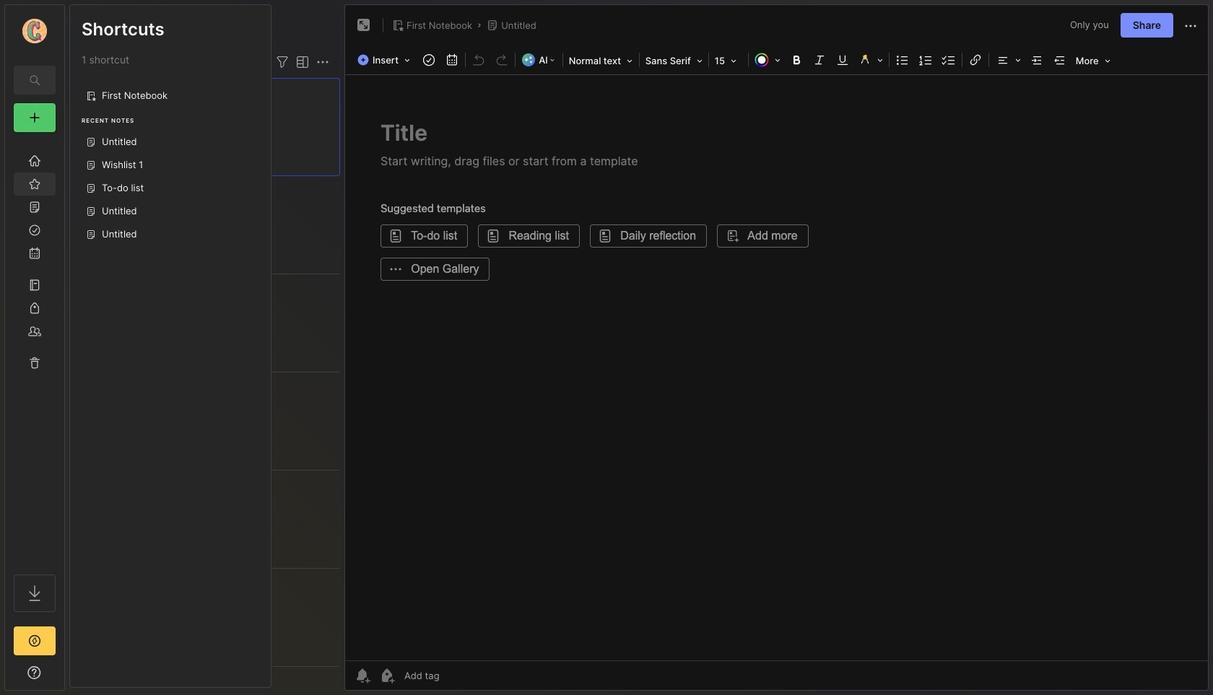 Task type: describe. For each thing, give the bounding box(es) containing it.
note window element
[[345, 4, 1209, 691]]

insert link image
[[966, 50, 986, 70]]

font size image
[[711, 51, 747, 69]]

insert image
[[354, 51, 418, 69]]

add tag image
[[379, 668, 396, 685]]

heading level image
[[565, 51, 638, 69]]

numbered list image
[[916, 50, 936, 70]]

outdent image
[[1050, 50, 1071, 70]]

click to expand image
[[63, 669, 74, 686]]

main element
[[0, 0, 69, 696]]

edit search image
[[26, 72, 43, 89]]

expand note image
[[355, 17, 373, 34]]

bulleted list image
[[893, 50, 913, 70]]

task image
[[419, 50, 439, 70]]

checklist image
[[939, 50, 959, 70]]

Note Editor text field
[[345, 74, 1209, 661]]

calendar event image
[[442, 50, 462, 70]]

upgrade image
[[26, 633, 43, 650]]

home image
[[27, 154, 42, 168]]



Task type: locate. For each thing, give the bounding box(es) containing it.
font family image
[[641, 51, 707, 69]]

bold image
[[787, 50, 807, 70]]

add a reminder image
[[354, 668, 371, 685]]

underline image
[[833, 50, 853, 70]]

italic image
[[810, 50, 830, 70]]

WHAT'S NEW field
[[5, 662, 64, 685]]

more image
[[1072, 51, 1115, 69]]

account image
[[22, 19, 47, 43]]

Account field
[[5, 17, 64, 46]]

indent image
[[1027, 50, 1047, 70]]

tree
[[5, 141, 64, 562]]

highlight image
[[854, 50, 888, 70]]

tree inside the main "element"
[[5, 141, 64, 562]]

alignment image
[[991, 50, 1026, 70]]

font color image
[[750, 50, 785, 70]]



Task type: vqa. For each thing, say whether or not it's contained in the screenshot.
THE CLOSE IMAGE
no



